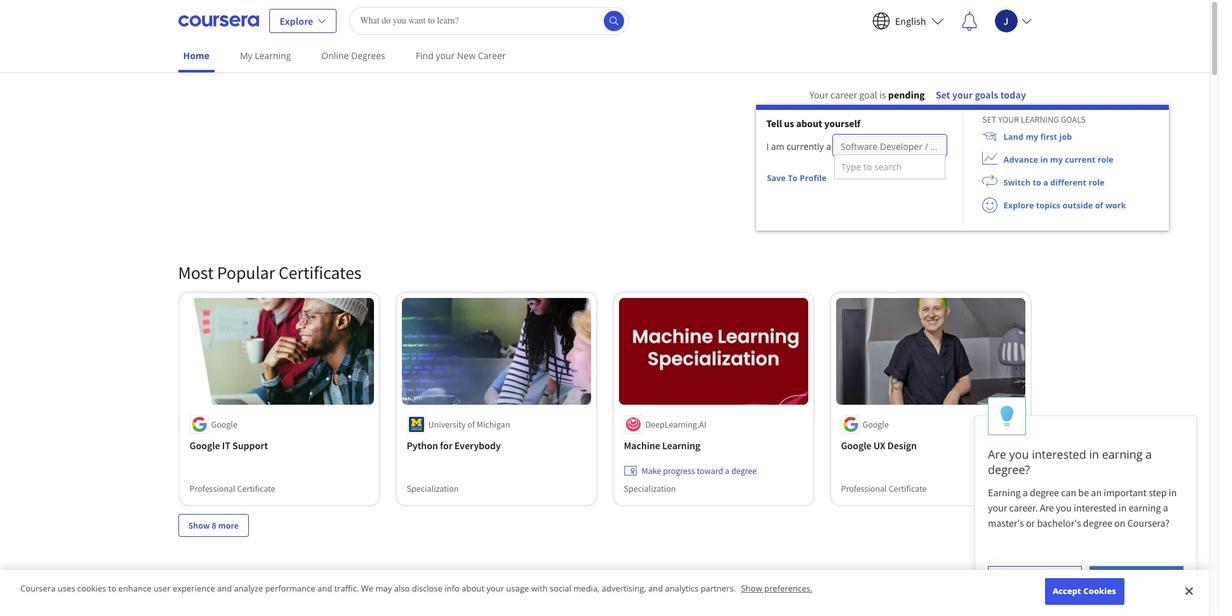 Task type: locate. For each thing, give the bounding box(es) containing it.
explore
[[280, 14, 313, 27], [1004, 200, 1035, 211]]

degree right toward
[[732, 465, 757, 476]]

your inside region
[[999, 114, 1020, 125]]

role right current at the top right of page
[[1098, 154, 1114, 165]]

professional certificate for ux
[[842, 483, 927, 494]]

google left it
[[190, 439, 220, 452]]

2 vertical spatial degree
[[1084, 517, 1113, 529]]

interested down an
[[1074, 501, 1117, 514]]

set inside dropdown button
[[936, 88, 951, 101]]

0 vertical spatial role
[[1098, 154, 1114, 165]]

your left usage
[[487, 583, 504, 594]]

0 horizontal spatial and
[[217, 583, 232, 594]]

None search field
[[350, 7, 629, 35]]

about
[[797, 117, 823, 130], [462, 583, 485, 594]]

1 horizontal spatial about
[[797, 117, 823, 130]]

you down lightbulb tip icon
[[1010, 447, 1030, 462]]

find
[[416, 50, 434, 62]]

1 vertical spatial role
[[1089, 177, 1105, 188]]

most popular certificates
[[178, 261, 362, 284]]

certificate
[[237, 483, 275, 494], [889, 483, 927, 494]]

set right pending
[[936, 88, 951, 101]]

graduation cap image
[[983, 129, 998, 144]]

explore down switch
[[1004, 200, 1035, 211]]

earn
[[178, 565, 212, 587]]

partners.
[[701, 583, 736, 594]]

today
[[1001, 88, 1027, 101]]

/
[[925, 140, 929, 152]]

1 vertical spatial degree
[[1031, 486, 1060, 499]]

google left ux
[[842, 439, 872, 452]]

or
[[1027, 517, 1036, 529]]

a inside button
[[1044, 177, 1049, 188]]

1 vertical spatial my
[[1051, 154, 1064, 165]]

1 horizontal spatial my
[[1051, 154, 1064, 165]]

experience
[[173, 583, 215, 594]]

interested inside "earning a degree can be an important step in your career. are you interested in earning a master's or bachelor's degree on coursera?"
[[1074, 501, 1117, 514]]

0 vertical spatial explore
[[280, 14, 313, 27]]

google it support
[[190, 439, 268, 452]]

goals left today
[[976, 88, 999, 101]]

0 horizontal spatial of
[[468, 418, 475, 430]]

to right 'type'
[[864, 161, 873, 173]]

0 vertical spatial show
[[188, 519, 210, 531]]

a up step
[[1146, 447, 1153, 462]]

land my first job button
[[964, 125, 1073, 148]]

8
[[212, 519, 217, 531]]

your right find
[[436, 50, 455, 62]]

important
[[1104, 486, 1147, 499]]

1 horizontal spatial set
[[983, 114, 997, 125]]

a up the career. on the right bottom
[[1023, 486, 1029, 499]]

1 horizontal spatial you
[[1057, 501, 1072, 514]]

explore up my learning
[[280, 14, 313, 27]]

and left analyze
[[217, 583, 232, 594]]

1 horizontal spatial certificate
[[889, 483, 927, 494]]

certificate for google ux design
[[889, 483, 927, 494]]

professional certificate up more
[[190, 483, 275, 494]]

0 horizontal spatial professional
[[190, 483, 236, 494]]

accept cookies button
[[1045, 578, 1125, 605]]

0 horizontal spatial are
[[989, 447, 1007, 462]]

machine learning link
[[624, 439, 803, 452]]

earning a degree can be an important step in your career. are you interested in earning a master's or bachelor's degree on coursera?
[[989, 486, 1180, 529]]

1 horizontal spatial professional
[[842, 483, 887, 494]]

earning
[[1103, 447, 1143, 462], [1129, 501, 1162, 514]]

my inside "advance in my current role" button
[[1051, 154, 1064, 165]]

advertising,
[[602, 583, 647, 594]]

earn your degree
[[178, 565, 304, 587]]

can
[[1062, 486, 1077, 499]]

1 vertical spatial you
[[1057, 501, 1072, 514]]

in down important
[[1119, 501, 1127, 514]]

0 vertical spatial goals
[[976, 88, 999, 101]]

in inside are you interested in earning a degree?
[[1090, 447, 1100, 462]]

1 vertical spatial of
[[468, 418, 475, 430]]

0 vertical spatial earning
[[1103, 447, 1143, 462]]

1 horizontal spatial specialization
[[624, 483, 676, 494]]

lightbulb tip image
[[1001, 405, 1014, 427]]

What do you want to learn? text field
[[350, 7, 629, 35]]

advance
[[1004, 154, 1039, 165]]

a right toward
[[725, 465, 730, 476]]

earning up coursera?
[[1129, 501, 1162, 514]]

your up land on the right top of page
[[999, 114, 1020, 125]]

0 horizontal spatial you
[[1010, 447, 1030, 462]]

deeplearning.ai
[[646, 418, 707, 430]]

you
[[1010, 447, 1030, 462], [1057, 501, 1072, 514]]

certificates
[[279, 261, 362, 284]]

0 vertical spatial your
[[810, 88, 829, 101]]

0 vertical spatial set
[[936, 88, 951, 101]]

goals inside set your goals today region
[[1062, 114, 1087, 125]]

of
[[1096, 200, 1104, 211], [468, 418, 475, 430]]

goals up job
[[1062, 114, 1087, 125]]

set inside region
[[983, 114, 997, 125]]

2 professional certificate from the left
[[842, 483, 927, 494]]

1 horizontal spatial and
[[318, 583, 332, 594]]

status
[[828, 177, 834, 180]]

0 horizontal spatial my
[[1026, 131, 1039, 142]]

explore inside the explore popup button
[[280, 14, 313, 27]]

1 certificate from the left
[[237, 483, 275, 494]]

show 8 more
[[188, 519, 239, 531]]

earning up important
[[1103, 447, 1143, 462]]

of inside button
[[1096, 200, 1104, 211]]

2 horizontal spatial and
[[649, 583, 663, 594]]

0 vertical spatial degree
[[732, 465, 757, 476]]

set up graduation cap image
[[983, 114, 997, 125]]

certificate down design
[[889, 483, 927, 494]]

my learning link
[[235, 41, 296, 70]]

of up everybody
[[468, 418, 475, 430]]

are inside "earning a degree can be an important step in your career. are you interested in earning a master's or bachelor's degree on coursera?"
[[1041, 501, 1055, 514]]

your for learning
[[999, 114, 1020, 125]]

your down earning
[[989, 501, 1008, 514]]

degree left can
[[1031, 486, 1060, 499]]

your
[[436, 50, 455, 62], [953, 88, 973, 101], [999, 114, 1020, 125], [989, 501, 1008, 514], [487, 583, 504, 594]]

role for advance in my current role
[[1098, 154, 1114, 165]]

your
[[810, 88, 829, 101], [216, 565, 249, 587]]

online
[[322, 50, 349, 62]]

earning inside are you interested in earning a degree?
[[1103, 447, 1143, 462]]

goals
[[976, 88, 999, 101], [1062, 114, 1087, 125]]

repeat image
[[983, 175, 998, 190]]

0 vertical spatial about
[[797, 117, 823, 130]]

a left "different"
[[1044, 177, 1049, 188]]

your inside privacy 'alert dialog'
[[487, 583, 504, 594]]

are
[[989, 447, 1007, 462], [1041, 501, 1055, 514]]

to
[[864, 161, 873, 173], [1033, 177, 1042, 188], [108, 583, 116, 594]]

2 certificate from the left
[[889, 483, 927, 494]]

support
[[233, 439, 268, 452]]

2 horizontal spatial to
[[1033, 177, 1042, 188]]

traffic.
[[335, 583, 359, 594]]

land
[[1004, 131, 1024, 142]]

media,
[[574, 583, 600, 594]]

progress
[[663, 465, 696, 476]]

learning down deeplearning.ai in the bottom right of the page
[[663, 439, 701, 452]]

switch
[[1004, 177, 1031, 188]]

may
[[376, 583, 392, 594]]

you up bachelor's
[[1057, 501, 1072, 514]]

2 specialization from the left
[[624, 483, 676, 494]]

specialization down 'python'
[[407, 483, 459, 494]]

show
[[188, 519, 210, 531], [742, 583, 763, 594]]

0 horizontal spatial your
[[216, 565, 249, 587]]

not
[[1020, 572, 1034, 583]]

Occupation field
[[835, 136, 946, 161]]

an
[[1092, 486, 1102, 499]]

to right cookies
[[108, 583, 116, 594]]

2 vertical spatial to
[[108, 583, 116, 594]]

your left career
[[810, 88, 829, 101]]

1 vertical spatial interested
[[1074, 501, 1117, 514]]

you inside are you interested in earning a degree?
[[1010, 447, 1030, 462]]

show right partners.
[[742, 583, 763, 594]]

1 horizontal spatial goals
[[1062, 114, 1087, 125]]

show left '8'
[[188, 519, 210, 531]]

1 horizontal spatial show
[[742, 583, 763, 594]]

analytics
[[666, 583, 699, 594]]

your right earn on the left bottom of page
[[216, 565, 249, 587]]

0 horizontal spatial goals
[[976, 88, 999, 101]]

home link
[[178, 41, 215, 72]]

1 vertical spatial explore
[[1004, 200, 1035, 211]]

1 professional from the left
[[190, 483, 236, 494]]

professional down "google ux design"
[[842, 483, 887, 494]]

tell
[[767, 117, 783, 130]]

about right info
[[462, 583, 485, 594]]

learning inside most popular certificates collection element
[[663, 439, 701, 452]]

smile image
[[983, 198, 998, 213]]

2 professional from the left
[[842, 483, 887, 494]]

are up earning
[[989, 447, 1007, 462]]

specialization down make
[[624, 483, 676, 494]]

1 vertical spatial about
[[462, 583, 485, 594]]

interested up can
[[1033, 447, 1087, 462]]

and left analytics
[[649, 583, 663, 594]]

1 horizontal spatial explore
[[1004, 200, 1035, 211]]

switch to a different role button
[[964, 171, 1105, 194]]

role inside button
[[1089, 177, 1105, 188]]

coursera image
[[178, 10, 259, 31]]

0 horizontal spatial about
[[462, 583, 485, 594]]

0 vertical spatial learning
[[255, 50, 291, 62]]

your inside "earning a degree can be an important step in your career. are you interested in earning a master's or bachelor's degree on coursera?"
[[989, 501, 1008, 514]]

to for a
[[1033, 177, 1042, 188]]

role
[[1098, 154, 1114, 165], [1089, 177, 1105, 188]]

in inside "advance in my current role" button
[[1041, 154, 1049, 165]]

0 horizontal spatial specialization
[[407, 483, 459, 494]]

about inside privacy 'alert dialog'
[[462, 583, 485, 594]]

set your goals today
[[936, 88, 1027, 101]]

make progress toward a degree
[[642, 465, 757, 476]]

degree left on
[[1084, 517, 1113, 529]]

1 horizontal spatial professional certificate
[[842, 483, 927, 494]]

line chart image
[[983, 152, 998, 167]]

2 and from the left
[[318, 583, 332, 594]]

step
[[1149, 486, 1168, 499]]

to right switch
[[1033, 177, 1042, 188]]

your inside dropdown button
[[953, 88, 973, 101]]

type
[[842, 161, 862, 173]]

help center image
[[1177, 582, 1193, 597]]

1 horizontal spatial to
[[864, 161, 873, 173]]

1 specialization from the left
[[407, 483, 459, 494]]

1 horizontal spatial learning
[[663, 439, 701, 452]]

0 vertical spatial my
[[1026, 131, 1039, 142]]

0 vertical spatial to
[[864, 161, 873, 173]]

1 horizontal spatial of
[[1096, 200, 1104, 211]]

professional up show 8 more at left bottom
[[190, 483, 236, 494]]

my
[[1026, 131, 1039, 142], [1051, 154, 1064, 165]]

my learning
[[240, 50, 291, 62]]

j button
[[988, 2, 1032, 40]]

1 vertical spatial are
[[1041, 501, 1055, 514]]

info
[[445, 583, 460, 594]]

1 horizontal spatial your
[[810, 88, 829, 101]]

0 vertical spatial of
[[1096, 200, 1104, 211]]

to inside switch to a different role button
[[1033, 177, 1042, 188]]

yourself
[[825, 117, 861, 130]]

save to profile button
[[767, 166, 828, 189]]

2 horizontal spatial degree
[[1084, 517, 1113, 529]]

0 horizontal spatial certificate
[[237, 483, 275, 494]]

show 8 more button
[[178, 514, 249, 537]]

university of michigan
[[429, 418, 510, 430]]

learning right "my"
[[255, 50, 291, 62]]

and left traffic. on the bottom of page
[[318, 583, 332, 594]]

0 horizontal spatial professional certificate
[[190, 483, 275, 494]]

role inside button
[[1098, 154, 1114, 165]]

my left first
[[1026, 131, 1039, 142]]

0 horizontal spatial learning
[[255, 50, 291, 62]]

your for goals
[[953, 88, 973, 101]]

1 vertical spatial learning
[[663, 439, 701, 452]]

a
[[827, 140, 832, 152], [1044, 177, 1049, 188], [1146, 447, 1153, 462], [725, 465, 730, 476], [1023, 486, 1029, 499], [1164, 501, 1169, 514]]

I am currently a text field
[[841, 136, 940, 161]]

1 vertical spatial to
[[1033, 177, 1042, 188]]

in down first
[[1041, 154, 1049, 165]]

1 professional certificate from the left
[[190, 483, 275, 494]]

explore inside explore topics outside of work button
[[1004, 200, 1035, 211]]

0 vertical spatial are
[[989, 447, 1007, 462]]

in
[[1041, 154, 1049, 165], [1090, 447, 1100, 462], [1170, 486, 1178, 499], [1119, 501, 1127, 514]]

0 horizontal spatial show
[[188, 519, 210, 531]]

1 vertical spatial goals
[[1062, 114, 1087, 125]]

professional for ux
[[842, 483, 887, 494]]

my up "switch to a different role"
[[1051, 154, 1064, 165]]

professional certificate down ux
[[842, 483, 927, 494]]

are up bachelor's
[[1041, 501, 1055, 514]]

about right "us"
[[797, 117, 823, 130]]

certificate down support
[[237, 483, 275, 494]]

0 vertical spatial interested
[[1033, 447, 1087, 462]]

ux
[[874, 439, 886, 452]]

0 horizontal spatial to
[[108, 583, 116, 594]]

status inside set your goals today region
[[828, 177, 834, 180]]

0 horizontal spatial set
[[936, 88, 951, 101]]

1 vertical spatial earning
[[1129, 501, 1162, 514]]

google up "google ux design"
[[863, 418, 889, 430]]

certificate for google it support
[[237, 483, 275, 494]]

make
[[642, 465, 662, 476]]

set for set your goals today
[[936, 88, 951, 101]]

currently
[[787, 140, 824, 152]]

1 vertical spatial show
[[742, 583, 763, 594]]

role down current at the top right of page
[[1089, 177, 1105, 188]]

0 horizontal spatial degree
[[732, 465, 757, 476]]

software developer / engineer
[[841, 140, 968, 152]]

and
[[217, 583, 232, 594], [318, 583, 332, 594], [649, 583, 663, 594]]

tell us about yourself
[[767, 117, 861, 130]]

in up an
[[1090, 447, 1100, 462]]

0 horizontal spatial explore
[[280, 14, 313, 27]]

set your goals today region
[[757, 105, 1170, 231]]

your left today
[[953, 88, 973, 101]]

0 vertical spatial you
[[1010, 447, 1030, 462]]

1 horizontal spatial are
[[1041, 501, 1055, 514]]

python for everybody
[[407, 439, 501, 452]]

of left 'work'
[[1096, 200, 1104, 211]]

professional certificate for it
[[190, 483, 275, 494]]

degree inside most popular certificates collection element
[[732, 465, 757, 476]]

more
[[218, 519, 239, 531]]

about inside set your goals today region
[[797, 117, 823, 130]]

coursera
[[20, 583, 56, 594]]

goal
[[860, 88, 878, 101]]

j
[[1004, 14, 1009, 27]]

1 vertical spatial set
[[983, 114, 997, 125]]



Task type: vqa. For each thing, say whether or not it's contained in the screenshot.
Home LINK
yes



Task type: describe. For each thing, give the bounding box(es) containing it.
topics
[[1037, 200, 1061, 211]]

university
[[429, 418, 466, 430]]

advance in my current role
[[1004, 154, 1114, 165]]

a inside are you interested in earning a degree?
[[1146, 447, 1153, 462]]

in right step
[[1170, 486, 1178, 499]]

are inside are you interested in earning a degree?
[[989, 447, 1007, 462]]

not now button
[[989, 566, 1083, 589]]

english
[[896, 14, 927, 27]]

privacy alert dialog
[[0, 570, 1210, 615]]

software
[[841, 140, 878, 152]]

earning inside "earning a degree can be an important step in your career. are you interested in earning a master's or bachelor's degree on coursera?"
[[1129, 501, 1162, 514]]

explore topics outside of work button
[[964, 194, 1127, 217]]

search
[[875, 161, 902, 173]]

online degrees link
[[317, 41, 391, 70]]

degree?
[[989, 462, 1031, 477]]

find your new career link
[[411, 41, 511, 70]]

my inside "land my first job" button
[[1026, 131, 1039, 142]]

show preferences. link
[[742, 583, 813, 594]]

i am currently a
[[767, 140, 832, 152]]

current
[[1066, 154, 1096, 165]]

coursera uses cookies to enhance user experience and analyze performance and traffic. we may also disclose info about your usage with social media, advertising, and analytics partners. show preferences.
[[20, 583, 813, 594]]

career
[[478, 50, 506, 62]]

career.
[[1010, 501, 1039, 514]]

new
[[457, 50, 476, 62]]

toward
[[697, 465, 724, 476]]

your for new
[[436, 50, 455, 62]]

1 and from the left
[[217, 583, 232, 594]]

to for search
[[864, 161, 873, 173]]

work
[[1106, 200, 1127, 211]]

explore for explore
[[280, 14, 313, 27]]

career
[[831, 88, 858, 101]]

my
[[240, 50, 253, 62]]

most popular certificates collection element
[[171, 241, 1040, 557]]

1 horizontal spatial degree
[[1031, 486, 1060, 499]]

google ux design
[[842, 439, 917, 452]]

michigan
[[477, 418, 510, 430]]

of inside most popular certificates collection element
[[468, 418, 475, 430]]

python for everybody link
[[407, 439, 586, 452]]

your career goal is pending
[[810, 88, 925, 101]]

machine learning
[[624, 439, 701, 452]]

explore for explore topics outside of work
[[1004, 200, 1035, 211]]

yes
[[1131, 572, 1143, 583]]

professional for it
[[190, 483, 236, 494]]

to
[[788, 172, 798, 184]]

most
[[178, 261, 214, 284]]

switch to a different role
[[1004, 177, 1105, 188]]

social
[[550, 583, 572, 594]]

show inside button
[[188, 519, 210, 531]]

performance
[[265, 583, 315, 594]]

alice element
[[975, 397, 1198, 602]]

interested inside are you interested in earning a degree?
[[1033, 447, 1087, 462]]

earning
[[989, 486, 1021, 499]]

set for set your learning goals
[[983, 114, 997, 125]]

degrees
[[351, 50, 386, 62]]

accept cookies
[[1054, 585, 1117, 597]]

engineer
[[931, 140, 968, 152]]

we
[[361, 583, 374, 594]]

learning
[[1021, 114, 1060, 125]]

machine
[[624, 439, 661, 452]]

land my first job
[[1004, 131, 1073, 142]]

profile
[[800, 172, 827, 184]]

analyze
[[234, 583, 263, 594]]

yes link
[[1090, 566, 1184, 589]]

also
[[394, 583, 410, 594]]

design
[[888, 439, 917, 452]]

1 vertical spatial your
[[216, 565, 249, 587]]

not now
[[1020, 572, 1051, 583]]

a right "currently"
[[827, 140, 832, 152]]

first
[[1041, 131, 1058, 142]]

coursera?
[[1128, 517, 1170, 529]]

google up it
[[211, 418, 238, 430]]

online degrees
[[322, 50, 386, 62]]

a down step
[[1164, 501, 1169, 514]]

uses
[[58, 583, 75, 594]]

on
[[1115, 517, 1126, 529]]

preferences.
[[765, 583, 813, 594]]

are you interested in earning a degree?
[[989, 447, 1153, 477]]

everybody
[[455, 439, 501, 452]]

is
[[880, 88, 887, 101]]

google ux design link
[[842, 439, 1021, 452]]

now
[[1035, 572, 1051, 583]]

role for switch to a different role
[[1089, 177, 1105, 188]]

google it support link
[[190, 439, 369, 452]]

usage
[[507, 583, 529, 594]]

cookies
[[77, 583, 106, 594]]

save to profile
[[768, 172, 827, 184]]

with
[[531, 583, 548, 594]]

to inside privacy 'alert dialog'
[[108, 583, 116, 594]]

earn your degree collection element
[[171, 544, 1040, 615]]

i
[[767, 140, 769, 152]]

3 and from the left
[[649, 583, 663, 594]]

us
[[785, 117, 795, 130]]

learning for my learning
[[255, 50, 291, 62]]

enhance
[[118, 583, 152, 594]]

user
[[154, 583, 171, 594]]

be
[[1079, 486, 1090, 499]]

goals inside set your goals today dropdown button
[[976, 88, 999, 101]]

accept
[[1054, 585, 1082, 597]]

popular
[[217, 261, 275, 284]]

type to search
[[842, 161, 902, 173]]

you inside "earning a degree can be an important step in your career. are you interested in earning a master's or bachelor's degree on coursera?"
[[1057, 501, 1072, 514]]

different
[[1051, 177, 1087, 188]]

home
[[183, 50, 210, 62]]

explore topics outside of work
[[1004, 200, 1127, 211]]

show inside privacy 'alert dialog'
[[742, 583, 763, 594]]

learning for machine learning
[[663, 439, 701, 452]]



